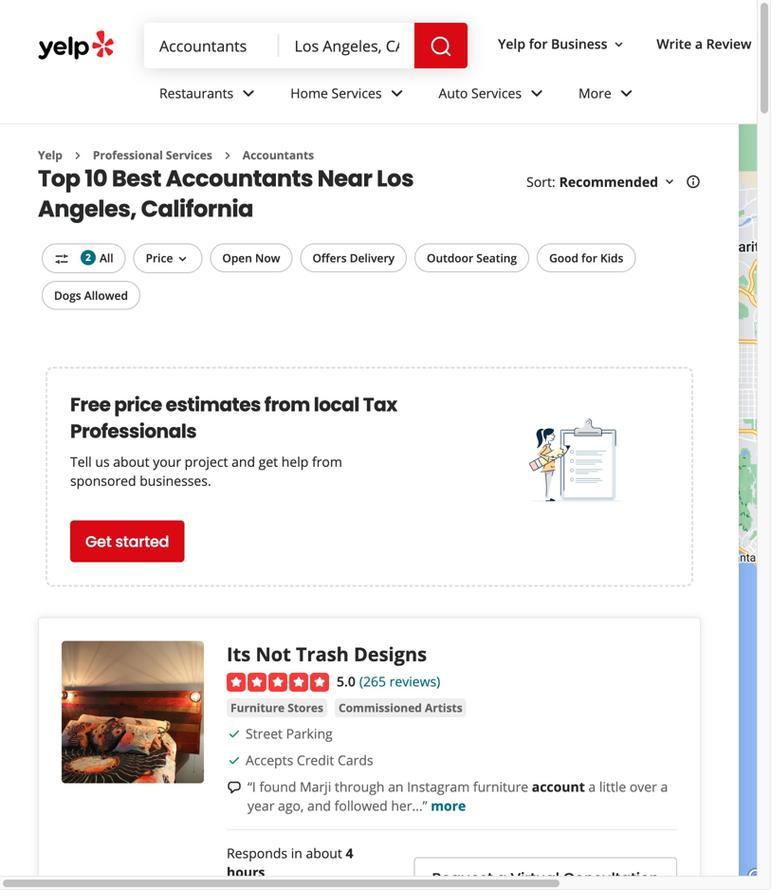 Task type: vqa. For each thing, say whether or not it's contained in the screenshot.
(265 reviews)
yes



Task type: locate. For each thing, give the bounding box(es) containing it.
1 vertical spatial for
[[582, 250, 598, 266]]

2 24 chevron down v2 image from the left
[[386, 82, 409, 105]]

2 all
[[86, 250, 114, 266]]

24 chevron down v2 image inside more link
[[616, 82, 639, 105]]

professional services link
[[93, 147, 212, 163]]

2 horizontal spatial services
[[472, 84, 522, 102]]

services for home services
[[332, 84, 382, 102]]

get started
[[85, 531, 169, 552]]

request a virtual consultation button
[[414, 858, 678, 891]]

0 horizontal spatial services
[[166, 147, 212, 163]]

16 chevron down v2 image left 16 info v2 icon
[[663, 174, 678, 190]]

2 16 checkmark v2 image from the top
[[227, 753, 242, 768]]

and down marji
[[308, 797, 331, 815]]

help
[[282, 453, 309, 471]]

0 horizontal spatial 16 chevron down v2 image
[[175, 251, 190, 267]]

street parking
[[246, 725, 333, 743]]

for inside button
[[530, 35, 548, 53]]

24 chevron down v2 image for auto services
[[526, 82, 549, 105]]

and
[[232, 453, 255, 471], [308, 797, 331, 815]]

your
[[153, 453, 181, 471]]

open
[[223, 250, 252, 266]]

yelp inside button
[[499, 35, 526, 53]]

for left kids on the right
[[582, 250, 598, 266]]

1 horizontal spatial 24 chevron down v2 image
[[616, 82, 639, 105]]

0 vertical spatial yelp
[[499, 35, 526, 53]]

none field up "home services"
[[295, 35, 400, 56]]

24 chevron down v2 image right restaurants
[[238, 82, 260, 105]]

yelp for yelp for business
[[499, 35, 526, 53]]

business categories element
[[144, 68, 772, 123]]

16 speech v2 image
[[227, 780, 242, 795]]

stores
[[288, 700, 324, 716]]

virtual
[[511, 868, 560, 890]]

little
[[600, 778, 627, 796]]

1 horizontal spatial 24 chevron down v2 image
[[386, 82, 409, 105]]

16 chevron down v2 image right price
[[175, 251, 190, 267]]

commissioned artists link
[[335, 699, 467, 718]]

0 vertical spatial and
[[232, 453, 255, 471]]

0 horizontal spatial and
[[232, 453, 255, 471]]

all
[[100, 250, 114, 266]]

"i
[[248, 778, 256, 796]]

yelp up auto services link
[[499, 35, 526, 53]]

more link
[[564, 68, 654, 123]]

about left "4"
[[306, 845, 343, 863]]

24 chevron down v2 image down yelp for business
[[526, 82, 549, 105]]

0 vertical spatial 16 checkmark v2 image
[[227, 727, 242, 742]]

parking
[[286, 725, 333, 743]]

map region
[[529, 75, 772, 891]]

0 vertical spatial 16 chevron down v2 image
[[663, 174, 678, 190]]

0 vertical spatial about
[[113, 453, 150, 471]]

services
[[332, 84, 382, 102], [472, 84, 522, 102], [166, 147, 212, 163]]

auto
[[439, 84, 468, 102]]

1 horizontal spatial none field
[[295, 35, 400, 56]]

offers delivery
[[313, 250, 395, 266]]

furniture
[[474, 778, 529, 796]]

24 chevron down v2 image inside auto services link
[[526, 82, 549, 105]]

0 horizontal spatial 24 chevron down v2 image
[[238, 82, 260, 105]]

in
[[291, 845, 303, 863]]

services for auto services
[[472, 84, 522, 102]]

10
[[85, 163, 107, 195]]

outdoor seating
[[427, 250, 518, 266]]

1 vertical spatial about
[[306, 845, 343, 863]]

16 checkmark v2 image
[[227, 727, 242, 742], [227, 753, 242, 768]]

marji
[[300, 778, 332, 796]]

none field find
[[160, 35, 264, 56]]

its not trash designs
[[227, 641, 427, 667]]

accountants right 16 chevron right v2 image
[[243, 147, 314, 163]]

1 horizontal spatial for
[[582, 250, 598, 266]]

get started button
[[70, 521, 184, 562]]

16 checkmark v2 image for street parking
[[227, 727, 242, 742]]

1 horizontal spatial services
[[332, 84, 382, 102]]

24 chevron down v2 image left auto
[[386, 82, 409, 105]]

good for kids
[[550, 250, 624, 266]]

kids
[[601, 250, 624, 266]]

16 checkmark v2 image up 16 speech v2 icon
[[227, 753, 242, 768]]

None field
[[160, 35, 264, 56], [295, 35, 400, 56]]

16 checkmark v2 image left street
[[227, 727, 242, 742]]

good for kids button
[[537, 243, 637, 272]]

about right us
[[113, 453, 150, 471]]

and inside a little over a year ago, and followed her..."
[[308, 797, 331, 815]]

1 16 checkmark v2 image from the top
[[227, 727, 242, 742]]

24 chevron down v2 image inside home services link
[[386, 82, 409, 105]]

1 vertical spatial and
[[308, 797, 331, 815]]

none field up restaurants
[[160, 35, 264, 56]]

commissioned
[[339, 700, 422, 716]]

None search field
[[144, 23, 472, 68]]

from left local
[[265, 391, 310, 418]]

for for yelp
[[530, 35, 548, 53]]

0 horizontal spatial from
[[265, 391, 310, 418]]

from right "help"
[[312, 453, 343, 471]]

2 none field from the left
[[295, 35, 400, 56]]

0 horizontal spatial about
[[113, 453, 150, 471]]

accountants up "open"
[[166, 163, 313, 195]]

1 none field from the left
[[160, 35, 264, 56]]

2
[[86, 251, 91, 264]]

los
[[377, 163, 414, 195]]

0 horizontal spatial none field
[[160, 35, 264, 56]]

1 horizontal spatial from
[[312, 453, 343, 471]]

now
[[255, 250, 281, 266]]

search image
[[430, 35, 453, 58]]

4
[[346, 845, 354, 863]]

1 24 chevron down v2 image from the left
[[526, 82, 549, 105]]

24 chevron down v2 image right the more
[[616, 82, 639, 105]]

local
[[314, 391, 360, 418]]

0 horizontal spatial for
[[530, 35, 548, 53]]

16 chevron right v2 image
[[220, 148, 235, 163]]

(265 reviews)
[[360, 673, 441, 691]]

furniture stores button
[[227, 699, 328, 718]]

1 24 chevron down v2 image from the left
[[238, 82, 260, 105]]

1 vertical spatial 16 checkmark v2 image
[[227, 753, 242, 768]]

price
[[146, 250, 173, 266]]

professional services
[[93, 147, 212, 163]]

services right auto
[[472, 84, 522, 102]]

1 vertical spatial 16 chevron down v2 image
[[175, 251, 190, 267]]

sort:
[[527, 173, 556, 191]]

commissioned artists
[[339, 700, 463, 716]]

free price estimates from local tax professionals image
[[529, 413, 624, 508]]

home services
[[291, 84, 382, 102]]

instagram
[[407, 778, 470, 796]]

seating
[[477, 250, 518, 266]]

16 chevron down v2 image
[[663, 174, 678, 190], [175, 251, 190, 267]]

delivery
[[350, 250, 395, 266]]

services right home
[[332, 84, 382, 102]]

2 24 chevron down v2 image from the left
[[616, 82, 639, 105]]

24 chevron down v2 image
[[526, 82, 549, 105], [616, 82, 639, 105]]

yelp left 16 chevron right v2 icon
[[38, 147, 63, 163]]

services left 16 chevron right v2 image
[[166, 147, 212, 163]]

more link
[[431, 797, 466, 815]]

a left virtual
[[497, 868, 507, 890]]

a right over
[[661, 778, 669, 796]]

get
[[259, 453, 278, 471]]

outdoor
[[427, 250, 474, 266]]

16 chevron down v2 image inside recommended popup button
[[663, 174, 678, 190]]

trash
[[296, 641, 349, 667]]

a left "little"
[[589, 778, 596, 796]]

0 horizontal spatial yelp
[[38, 147, 63, 163]]

and left get
[[232, 453, 255, 471]]

16 chevron down v2 image inside price dropdown button
[[175, 251, 190, 267]]

outdoor seating button
[[415, 243, 530, 272]]

for for good
[[582, 250, 598, 266]]

24 chevron down v2 image
[[238, 82, 260, 105], [386, 82, 409, 105]]

for inside button
[[582, 250, 598, 266]]

1 horizontal spatial and
[[308, 797, 331, 815]]

1 horizontal spatial yelp
[[499, 35, 526, 53]]

for left business
[[530, 35, 548, 53]]

year
[[248, 797, 275, 815]]

request
[[433, 868, 493, 890]]

1 horizontal spatial 16 chevron down v2 image
[[663, 174, 678, 190]]

furniture
[[231, 700, 285, 716]]

about
[[113, 453, 150, 471], [306, 845, 343, 863]]

1 vertical spatial yelp
[[38, 147, 63, 163]]

0 horizontal spatial 24 chevron down v2 image
[[526, 82, 549, 105]]

a
[[696, 35, 704, 53], [589, 778, 596, 796], [661, 778, 669, 796], [497, 868, 507, 890]]

a right write
[[696, 35, 704, 53]]

commissioned artists button
[[335, 699, 467, 718]]

16 chevron down v2 image for price
[[175, 251, 190, 267]]

0 vertical spatial for
[[530, 35, 548, 53]]

accountants link
[[243, 147, 314, 163]]

24 chevron down v2 image inside restaurants link
[[238, 82, 260, 105]]

request a virtual consultation
[[433, 868, 660, 890]]

offers delivery button
[[300, 243, 407, 272]]



Task type: describe. For each thing, give the bounding box(es) containing it.
yelp for business button
[[491, 27, 635, 61]]

a inside button
[[497, 868, 507, 890]]

0 vertical spatial from
[[265, 391, 310, 418]]

get
[[85, 531, 112, 552]]

1 vertical spatial from
[[312, 453, 343, 471]]

about inside free price estimates from local tax professionals tell us about your project and get help from sponsored businesses.
[[113, 453, 150, 471]]

her..."
[[391, 797, 428, 815]]

home
[[291, 84, 328, 102]]

professionals
[[70, 418, 197, 445]]

us
[[95, 453, 110, 471]]

dogs allowed
[[54, 288, 128, 303]]

Find text field
[[160, 35, 264, 56]]

professional
[[93, 147, 163, 163]]

write a review
[[657, 35, 752, 53]]

accepts credit cards
[[246, 752, 374, 770]]

5.0
[[337, 673, 356, 691]]

open now button
[[210, 243, 293, 272]]

google image
[[744, 866, 772, 891]]

its not trash designs link
[[227, 641, 427, 667]]

started
[[115, 531, 169, 552]]

near
[[318, 163, 373, 195]]

24 chevron down v2 image for restaurants
[[238, 82, 260, 105]]

write a review link
[[650, 27, 760, 61]]

responds in about
[[227, 845, 346, 863]]

Near text field
[[295, 35, 400, 56]]

through
[[335, 778, 385, 796]]

5 star rating image
[[227, 673, 329, 692]]

and inside free price estimates from local tax professionals tell us about your project and get help from sponsored businesses.
[[232, 453, 255, 471]]

16 filter v2 image
[[54, 251, 69, 267]]

allowed
[[84, 288, 128, 303]]

furniture stores
[[231, 700, 324, 716]]

tell
[[70, 453, 92, 471]]

more
[[431, 797, 466, 815]]

restaurants
[[160, 84, 234, 102]]

california
[[141, 193, 254, 225]]

found
[[260, 778, 297, 796]]

more
[[579, 84, 612, 102]]

best
[[112, 163, 161, 195]]

home services link
[[276, 68, 424, 123]]

sponsored
[[70, 472, 136, 490]]

cards
[[338, 752, 374, 770]]

over
[[630, 778, 658, 796]]

an
[[388, 778, 404, 796]]

review
[[707, 35, 752, 53]]

16 checkmark v2 image for accepts credit cards
[[227, 753, 242, 768]]

accountants inside top 10 best accountants near los angeles, california
[[166, 163, 313, 195]]

price button
[[134, 243, 203, 273]]

recommended button
[[560, 173, 678, 191]]

yelp for business
[[499, 35, 608, 53]]

16 info v2 image
[[686, 174, 702, 190]]

16 chevron down v2 image for recommended
[[663, 174, 678, 190]]

16 chevron down v2 image
[[612, 37, 627, 52]]

followed
[[335, 797, 388, 815]]

24 chevron down v2 image for more
[[616, 82, 639, 105]]

project
[[185, 453, 228, 471]]

filters group
[[38, 243, 640, 310]]

top 10 best accountants near los angeles, california
[[38, 163, 414, 225]]

dogs allowed button
[[42, 281, 140, 310]]

"i found marji through an instagram furniture account
[[248, 778, 586, 796]]

recommended
[[560, 173, 659, 191]]

top
[[38, 163, 80, 195]]

businesses.
[[140, 472, 211, 490]]

1 horizontal spatial about
[[306, 845, 343, 863]]

dogs
[[54, 288, 81, 303]]

designs
[[354, 641, 427, 667]]

not
[[256, 641, 291, 667]]

yelp link
[[38, 147, 63, 163]]

its not trash designs image
[[62, 641, 204, 784]]

16 chevron right v2 image
[[70, 148, 85, 163]]

account
[[532, 778, 586, 796]]

open now
[[223, 250, 281, 266]]

auto services link
[[424, 68, 564, 123]]

services for professional services
[[166, 147, 212, 163]]

4 hours
[[227, 845, 354, 882]]

good
[[550, 250, 579, 266]]

none field the near
[[295, 35, 400, 56]]

street
[[246, 725, 283, 743]]

its
[[227, 641, 251, 667]]

furniture stores link
[[227, 699, 328, 718]]

ago,
[[278, 797, 304, 815]]

a little over a year ago, and followed her..."
[[248, 778, 669, 815]]

24 chevron down v2 image for home services
[[386, 82, 409, 105]]

consultation
[[564, 868, 660, 890]]

write
[[657, 35, 692, 53]]

hours
[[227, 864, 265, 882]]

restaurants link
[[144, 68, 276, 123]]

estimates
[[166, 391, 261, 418]]

price
[[114, 391, 162, 418]]

artists
[[425, 700, 463, 716]]

(265 reviews) link
[[360, 671, 441, 691]]

accepts
[[246, 752, 294, 770]]

yelp for yelp "link"
[[38, 147, 63, 163]]

angeles,
[[38, 193, 137, 225]]

free
[[70, 391, 111, 418]]



